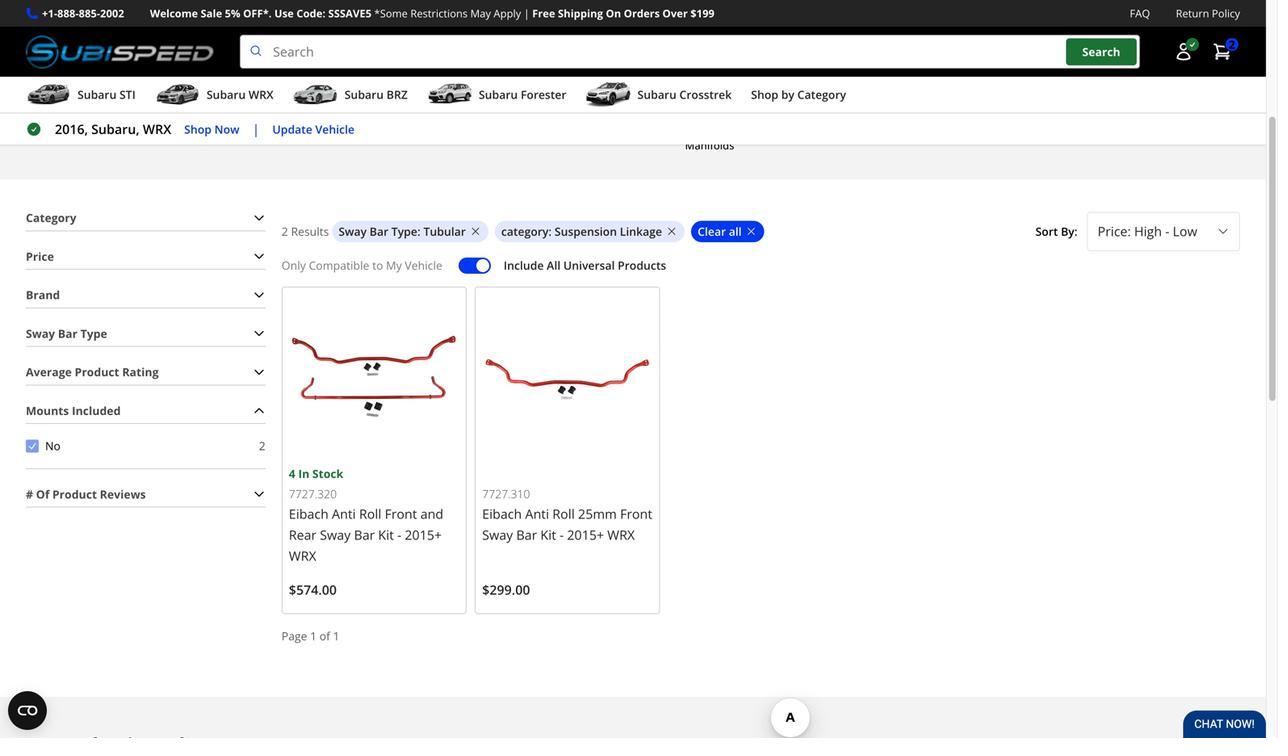 Task type: vqa. For each thing, say whether or not it's contained in the screenshot.
Subaru Sti DROPDOWN BUTTON
yes



Task type: describe. For each thing, give the bounding box(es) containing it.
25mm
[[579, 505, 617, 523]]

vehicle inside button
[[316, 121, 355, 137]]

spoilers & wings image
[[334, 55, 473, 114]]

eibach inside 7727.310 eibach anti roll 25mm front sway bar kit - 2015+ wrx
[[483, 505, 522, 523]]

subaru for subaru forester
[[479, 87, 518, 102]]

by
[[782, 87, 795, 102]]

off*.
[[243, 6, 272, 21]]

bar inside 7727.310 eibach anti roll 25mm front sway bar kit - 2015+ wrx
[[517, 526, 537, 544]]

No button
[[26, 440, 39, 453]]

tubular
[[424, 224, 466, 239]]

only compatible to my vehicle
[[282, 258, 443, 273]]

air
[[973, 26, 987, 40]]

sway bar type
[[26, 326, 107, 341]]

a subaru wrx thumbnail image image
[[155, 83, 200, 107]]

shop by category
[[752, 87, 847, 102]]

suspension
[[555, 224, 617, 239]]

shop now
[[184, 121, 240, 137]]

2 button
[[1205, 36, 1241, 68]]

- inside 4 in stock 7727.320 eibach anti roll front and rear sway bar kit - 2015+ wrx
[[398, 526, 402, 544]]

888-
[[57, 6, 79, 21]]

kit inside 7727.310 eibach anti roll 25mm front sway bar kit - 2015+ wrx
[[541, 526, 557, 544]]

wrx inside dropdown button
[[249, 87, 274, 102]]

select... image
[[1218, 225, 1230, 238]]

subaru,
[[91, 120, 140, 138]]

1 horizontal spatial mounts included
[[698, 224, 790, 239]]

2 inside button
[[1230, 37, 1236, 52]]

play
[[222, 26, 243, 40]]

885-
[[79, 6, 100, 21]]

exhaust headers and manifolds
[[657, 121, 763, 153]]

clutches
[[870, 26, 913, 40]]

+1-
[[42, 6, 57, 21]]

stock
[[313, 466, 344, 481]]

sale
[[201, 6, 222, 21]]

included inside dropdown button
[[72, 403, 121, 418]]

front inside 7727.310 eibach anti roll 25mm front sway bar kit - 2015+ wrx
[[621, 505, 653, 523]]

update
[[273, 121, 313, 137]]

bar inside 4 in stock 7727.320 eibach anti roll front and rear sway bar kit - 2015+ wrx
[[354, 526, 375, 544]]

2 : from the left
[[549, 224, 552, 239]]

button image
[[1175, 42, 1194, 62]]

$299.00
[[483, 581, 530, 599]]

compatible
[[309, 258, 370, 273]]

2015+ inside 7727.310 eibach anti roll 25mm front sway bar kit - 2015+ wrx
[[567, 526, 604, 544]]

rating
[[122, 364, 159, 380]]

subaru forester button
[[427, 80, 567, 112]]

fuel
[[216, 121, 237, 136]]

catback exhausts button
[[26, 0, 166, 41]]

price
[[26, 249, 54, 264]]

7727.310 eibach anti roll 25mm front sway bar kit - 2015+ wrx
[[483, 486, 653, 544]]

coilovers
[[687, 26, 733, 40]]

include all universal products
[[504, 258, 667, 273]]

bar up to
[[370, 224, 389, 239]]

mounts included button
[[26, 399, 266, 423]]

single
[[814, 26, 844, 40]]

shop by category button
[[752, 80, 847, 112]]

fog lights image
[[794, 55, 933, 114]]

eibach inside 4 in stock 7727.320 eibach anti roll front and rear sway bar kit - 2015+ wrx
[[289, 505, 329, 523]]

faq
[[1131, 6, 1151, 21]]

air oil separators
[[973, 26, 1061, 40]]

+1-888-885-2002 link
[[42, 5, 124, 22]]

2 oil from the left
[[1150, 26, 1164, 40]]

fuel injectors
[[216, 121, 283, 136]]

average
[[26, 364, 72, 380]]

return policy link
[[1177, 5, 1241, 22]]

1 horizontal spatial |
[[524, 6, 530, 21]]

results
[[291, 224, 329, 239]]

7727.320
[[289, 486, 337, 502]]

sway inside 4 in stock 7727.320 eibach anti roll front and rear sway bar kit - 2015+ wrx
[[320, 526, 351, 544]]

in
[[298, 466, 310, 481]]

wrx inside 4 in stock 7727.320 eibach anti roll front and rear sway bar kit - 2015+ wrx
[[289, 547, 316, 565]]

category for category : suspension linkage
[[502, 224, 549, 239]]

page
[[282, 628, 307, 644]]

oil pans
[[1150, 26, 1191, 40]]

update vehicle button
[[273, 120, 355, 139]]

a subaru brz thumbnail image image
[[293, 83, 338, 107]]

products
[[618, 258, 667, 273]]

anti inside 4 in stock 7727.320 eibach anti roll front and rear sway bar kit - 2015+ wrx
[[332, 505, 356, 523]]

2002
[[100, 6, 124, 21]]

management
[[246, 26, 312, 40]]

sway inside dropdown button
[[26, 326, 55, 341]]

turbos image
[[27, 55, 166, 114]]

plug & play management image
[[180, 0, 319, 19]]

7727.310
[[483, 486, 530, 502]]

1 horizontal spatial of
[[320, 628, 330, 644]]

# of product reviews button
[[26, 482, 266, 507]]

subaru for subaru crosstrek
[[638, 87, 677, 102]]

all
[[547, 258, 561, 273]]

fuel injectors button
[[179, 54, 320, 154]]

use
[[275, 6, 294, 21]]

1 horizontal spatial vehicle
[[405, 258, 443, 273]]

exhaust headers and manifolds image
[[641, 55, 780, 114]]

shop for shop now
[[184, 121, 212, 137]]

tail lights button
[[486, 0, 627, 41]]

linkage
[[620, 224, 663, 239]]

1 horizontal spatial 2
[[282, 224, 288, 239]]

free
[[533, 6, 556, 21]]

1 vertical spatial |
[[253, 120, 260, 138]]

&
[[212, 26, 220, 40]]

mounts inside dropdown button
[[26, 403, 69, 418]]

orders
[[624, 6, 660, 21]]

2016, subaru, wrx
[[55, 120, 171, 138]]

plug
[[188, 26, 209, 40]]

headers
[[700, 121, 741, 136]]

intercoolers image
[[1101, 55, 1240, 114]]

wrx down a subaru wrx thumbnail image
[[143, 120, 171, 138]]

brand button
[[26, 283, 266, 308]]

sssave5
[[328, 6, 372, 21]]

subaru sti
[[78, 87, 136, 102]]

sway inside 7727.310 eibach anti roll 25mm front sway bar kit - 2015+ wrx
[[483, 526, 513, 544]]

0 vertical spatial included
[[743, 224, 790, 239]]

faq link
[[1131, 5, 1151, 22]]

type for sway bar type
[[80, 326, 107, 341]]

search input field
[[240, 35, 1141, 69]]

0 vertical spatial product
[[75, 364, 119, 380]]

tail
[[533, 26, 551, 40]]

coilovers button
[[640, 0, 780, 41]]

+1-888-885-2002
[[42, 6, 124, 21]]

catback exhausts
[[53, 26, 140, 40]]

catback exhausts image
[[27, 0, 166, 19]]

subaru for subaru brz
[[345, 87, 384, 102]]

headlights
[[377, 26, 430, 40]]

on
[[606, 6, 622, 21]]

sti
[[120, 87, 136, 102]]



Task type: locate. For each thing, give the bounding box(es) containing it.
bar
[[370, 224, 389, 239], [58, 326, 78, 341], [354, 526, 375, 544], [517, 526, 537, 544]]

subaru crosstrek button
[[586, 80, 732, 112]]

1 vertical spatial product
[[52, 487, 97, 502]]

sway down 7727.310 at the left of page
[[483, 526, 513, 544]]

1 horizontal spatial eibach
[[483, 505, 522, 523]]

1 eibach from the left
[[289, 505, 329, 523]]

: up the all
[[549, 224, 552, 239]]

vehicle right the my
[[405, 258, 443, 273]]

1 front from the left
[[385, 505, 417, 523]]

subaru brz
[[345, 87, 408, 102]]

2016,
[[55, 120, 88, 138]]

manifolds
[[686, 138, 735, 153]]

5%
[[225, 6, 241, 21]]

plug & play management button
[[179, 0, 320, 41]]

2 1 from the left
[[333, 628, 340, 644]]

my
[[386, 258, 402, 273]]

0 horizontal spatial mounts
[[26, 403, 69, 418]]

mounts included
[[698, 224, 790, 239], [26, 403, 121, 418]]

crosstrek
[[680, 87, 732, 102]]

vehicle down subaru brz dropdown button
[[316, 121, 355, 137]]

disc
[[847, 26, 867, 40]]

1 - from the left
[[398, 526, 402, 544]]

1 horizontal spatial shop
[[752, 87, 779, 102]]

4 subaru from the left
[[479, 87, 518, 102]]

air oil separators button
[[947, 0, 1087, 41]]

shop
[[752, 87, 779, 102], [184, 121, 212, 137]]

0 horizontal spatial :
[[418, 224, 421, 239]]

2 kit from the left
[[541, 526, 557, 544]]

shop left by
[[752, 87, 779, 102]]

anti
[[332, 505, 356, 523], [526, 505, 550, 523]]

return
[[1177, 6, 1210, 21]]

pans
[[1167, 26, 1191, 40]]

shop now link
[[184, 120, 240, 139]]

0 vertical spatial mounts included
[[698, 224, 790, 239]]

by:
[[1062, 224, 1078, 239]]

subaru inside subaru wrx dropdown button
[[207, 87, 246, 102]]

category inside dropdown button
[[26, 210, 76, 225]]

1 horizontal spatial 1
[[333, 628, 340, 644]]

sort
[[1036, 224, 1059, 239]]

1 horizontal spatial front
[[621, 505, 653, 523]]

Select... button
[[1088, 212, 1241, 251]]

headlights button
[[333, 0, 473, 41]]

headlights image
[[334, 0, 473, 19]]

0 horizontal spatial of
[[36, 487, 49, 502]]

fuel injectors image
[[180, 55, 319, 114]]

product left rating
[[75, 364, 119, 380]]

front inside 4 in stock 7727.320 eibach anti roll front and rear sway bar kit - 2015+ wrx
[[385, 505, 417, 523]]

separators
[[1007, 26, 1061, 40]]

1 subaru from the left
[[78, 87, 117, 102]]

brz
[[387, 87, 408, 102]]

1 1 from the left
[[310, 628, 317, 644]]

welcome
[[150, 6, 198, 21]]

0 horizontal spatial vehicle
[[316, 121, 355, 137]]

sort by:
[[1036, 224, 1078, 239]]

oil pans button
[[1100, 0, 1241, 41]]

subaru crosstrek
[[638, 87, 732, 102]]

wrx inside 7727.310 eibach anti roll 25mm front sway bar kit - 2015+ wrx
[[608, 526, 635, 544]]

0 horizontal spatial 2015+
[[405, 526, 442, 544]]

only
[[282, 258, 306, 273]]

subaru sti button
[[26, 80, 136, 112]]

0 vertical spatial of
[[36, 487, 49, 502]]

1 vertical spatial included
[[72, 403, 121, 418]]

bar inside dropdown button
[[58, 326, 78, 341]]

bar down 7727.310 at the left of page
[[517, 526, 537, 544]]

subaru up fuel
[[207, 87, 246, 102]]

1 horizontal spatial category
[[502, 224, 549, 239]]

1 horizontal spatial 2015+
[[567, 526, 604, 544]]

subaru left brz
[[345, 87, 384, 102]]

wheels image
[[948, 55, 1087, 114]]

0 vertical spatial and
[[744, 121, 763, 136]]

and inside the exhaust headers and manifolds
[[744, 121, 763, 136]]

sway up only compatible to my vehicle
[[339, 224, 367, 239]]

0 horizontal spatial 2
[[259, 438, 266, 454]]

2
[[1230, 37, 1236, 52], [282, 224, 288, 239], [259, 438, 266, 454]]

no
[[45, 438, 61, 454]]

policy
[[1213, 6, 1241, 21]]

mounts up the no
[[26, 403, 69, 418]]

shop inside dropdown button
[[752, 87, 779, 102]]

2 results
[[282, 224, 329, 239]]

2 eibach from the left
[[483, 505, 522, 523]]

1 roll from the left
[[359, 505, 382, 523]]

wrx down 25mm on the bottom left of the page
[[608, 526, 635, 544]]

sway right rear
[[320, 526, 351, 544]]

eibach down 7727.310 at the left of page
[[483, 505, 522, 523]]

subaru inside subaru forester dropdown button
[[479, 87, 518, 102]]

eibach anti roll front and rear sway bar kit - 2015+ wrx image
[[289, 294, 460, 465]]

oil left pans on the top right of page
[[1150, 26, 1164, 40]]

subaru forester
[[479, 87, 567, 102]]

1 horizontal spatial and
[[744, 121, 763, 136]]

type up the average product rating
[[80, 326, 107, 341]]

oil pans image
[[1101, 0, 1240, 19]]

eibach down 7727.320
[[289, 505, 329, 523]]

2 horizontal spatial 2
[[1230, 37, 1236, 52]]

4
[[289, 466, 296, 481]]

-
[[398, 526, 402, 544], [560, 526, 564, 544]]

subaru inside subaru sti dropdown button
[[78, 87, 117, 102]]

1 horizontal spatial oil
[[1150, 26, 1164, 40]]

0 horizontal spatial front
[[385, 505, 417, 523]]

*some
[[374, 6, 408, 21]]

1 vertical spatial type
[[80, 326, 107, 341]]

sway bar type button
[[26, 321, 266, 346]]

$574.00
[[289, 581, 337, 599]]

0 horizontal spatial included
[[72, 403, 121, 418]]

oil right air
[[990, 26, 1004, 40]]

0 horizontal spatial kit
[[378, 526, 394, 544]]

mounts right linkage
[[698, 224, 740, 239]]

0 horizontal spatial anti
[[332, 505, 356, 523]]

subaru left "forester"
[[479, 87, 518, 102]]

| left free
[[524, 6, 530, 21]]

type
[[392, 224, 418, 239], [80, 326, 107, 341]]

wrx
[[249, 87, 274, 102], [143, 120, 171, 138], [608, 526, 635, 544], [289, 547, 316, 565]]

$199
[[691, 6, 715, 21]]

roll inside 4 in stock 7727.320 eibach anti roll front and rear sway bar kit - 2015+ wrx
[[359, 505, 382, 523]]

subaru for subaru wrx
[[207, 87, 246, 102]]

1 anti from the left
[[332, 505, 356, 523]]

0 horizontal spatial -
[[398, 526, 402, 544]]

catback
[[53, 26, 92, 40]]

kit inside 4 in stock 7727.320 eibach anti roll front and rear sway bar kit - 2015+ wrx
[[378, 526, 394, 544]]

1 : from the left
[[418, 224, 421, 239]]

0 horizontal spatial category
[[26, 210, 76, 225]]

subaru wrx button
[[155, 80, 274, 112]]

2 2015+ from the left
[[567, 526, 604, 544]]

1 horizontal spatial :
[[549, 224, 552, 239]]

0 horizontal spatial |
[[253, 120, 260, 138]]

3 subaru from the left
[[345, 87, 384, 102]]

1 vertical spatial vehicle
[[405, 258, 443, 273]]

1 vertical spatial shop
[[184, 121, 212, 137]]

5 subaru from the left
[[638, 87, 677, 102]]

exhaust
[[657, 121, 697, 136]]

roll inside 7727.310 eibach anti roll 25mm front sway bar kit - 2015+ wrx
[[553, 505, 575, 523]]

a subaru forester thumbnail image image
[[427, 83, 473, 107]]

1 vertical spatial mounts included
[[26, 403, 121, 418]]

1 vertical spatial and
[[421, 505, 444, 523]]

category up price
[[26, 210, 76, 225]]

subaru inside subaru brz dropdown button
[[345, 87, 384, 102]]

tail lights image
[[487, 0, 626, 19]]

- inside 7727.310 eibach anti roll 25mm front sway bar kit - 2015+ wrx
[[560, 526, 564, 544]]

subaru left sti
[[78, 87, 117, 102]]

subaru
[[78, 87, 117, 102], [207, 87, 246, 102], [345, 87, 384, 102], [479, 87, 518, 102], [638, 87, 677, 102]]

single disc clutches
[[814, 26, 913, 40]]

search
[[1083, 44, 1121, 59]]

1 horizontal spatial anti
[[526, 505, 550, 523]]

rear
[[289, 526, 317, 544]]

include
[[504, 258, 544, 273]]

a subaru crosstrek thumbnail image image
[[586, 83, 631, 107]]

0 vertical spatial 2
[[1230, 37, 1236, 52]]

subispeed logo image
[[26, 35, 214, 69]]

1 vertical spatial mounts
[[26, 403, 69, 418]]

vehicle
[[316, 121, 355, 137], [405, 258, 443, 273]]

2 roll from the left
[[553, 505, 575, 523]]

subaru inside subaru crosstrek dropdown button
[[638, 87, 677, 102]]

of right #
[[36, 487, 49, 502]]

exhaust headers and manifolds button
[[640, 54, 780, 154]]

category
[[26, 210, 76, 225], [502, 224, 549, 239]]

bar up average
[[58, 326, 78, 341]]

0 horizontal spatial oil
[[990, 26, 1004, 40]]

1 kit from the left
[[378, 526, 394, 544]]

0 horizontal spatial shop
[[184, 121, 212, 137]]

product right #
[[52, 487, 97, 502]]

open widget image
[[8, 692, 47, 730]]

search button
[[1067, 38, 1137, 65]]

1 2015+ from the left
[[405, 526, 442, 544]]

a subaru sti thumbnail image image
[[26, 83, 71, 107]]

1 vertical spatial of
[[320, 628, 330, 644]]

2 front from the left
[[621, 505, 653, 523]]

2 vertical spatial 2
[[259, 438, 266, 454]]

front
[[385, 505, 417, 523], [621, 505, 653, 523]]

type up the my
[[392, 224, 418, 239]]

shipping
[[558, 6, 604, 21]]

of right page
[[320, 628, 330, 644]]

category up include
[[502, 224, 549, 239]]

0 horizontal spatial eibach
[[289, 505, 329, 523]]

0 vertical spatial mounts
[[698, 224, 740, 239]]

2015+ inside 4 in stock 7727.320 eibach anti roll front and rear sway bar kit - 2015+ wrx
[[405, 526, 442, 544]]

subaru up "exhaust" on the right of page
[[638, 87, 677, 102]]

type inside sway bar type dropdown button
[[80, 326, 107, 341]]

1 horizontal spatial roll
[[553, 505, 575, 523]]

wrx down rear
[[289, 547, 316, 565]]

update vehicle
[[273, 121, 355, 137]]

average product rating button
[[26, 360, 266, 385]]

brand
[[26, 287, 60, 303]]

of
[[36, 487, 49, 502], [320, 628, 330, 644]]

anti down 7727.320
[[332, 505, 356, 523]]

1 horizontal spatial mounts
[[698, 224, 740, 239]]

anti inside 7727.310 eibach anti roll 25mm front sway bar kit - 2015+ wrx
[[526, 505, 550, 523]]

coilovers image
[[641, 0, 780, 19]]

subaru brz button
[[293, 80, 408, 112]]

wrx up injectors
[[249, 87, 274, 102]]

shop for shop by category
[[752, 87, 779, 102]]

category for category
[[26, 210, 76, 225]]

0 vertical spatial shop
[[752, 87, 779, 102]]

0 horizontal spatial and
[[421, 505, 444, 523]]

1 horizontal spatial -
[[560, 526, 564, 544]]

exhausts
[[95, 26, 140, 40]]

single disc clutches button
[[793, 0, 934, 41]]

price button
[[26, 244, 266, 269]]

| right now
[[253, 120, 260, 138]]

shop left fuel
[[184, 121, 212, 137]]

1 horizontal spatial kit
[[541, 526, 557, 544]]

0 horizontal spatial type
[[80, 326, 107, 341]]

0 horizontal spatial mounts included
[[26, 403, 121, 418]]

subaru for subaru sti
[[78, 87, 117, 102]]

1 vertical spatial 2
[[282, 224, 288, 239]]

0 vertical spatial vehicle
[[316, 121, 355, 137]]

0 vertical spatial type
[[392, 224, 418, 239]]

: left tubular
[[418, 224, 421, 239]]

mounts
[[698, 224, 740, 239], [26, 403, 69, 418]]

type for sway bar type : tubular
[[392, 224, 418, 239]]

1 oil from the left
[[990, 26, 1004, 40]]

plug & play management
[[188, 26, 312, 40]]

sway
[[339, 224, 367, 239], [26, 326, 55, 341], [320, 526, 351, 544], [483, 526, 513, 544]]

sway down brand
[[26, 326, 55, 341]]

# of product reviews
[[26, 487, 146, 502]]

category : suspension linkage
[[502, 224, 663, 239]]

over
[[663, 6, 688, 21]]

bar right rear
[[354, 526, 375, 544]]

and inside 4 in stock 7727.320 eibach anti roll front and rear sway bar kit - 2015+ wrx
[[421, 505, 444, 523]]

sway bar type : tubular
[[339, 224, 466, 239]]

0 horizontal spatial roll
[[359, 505, 382, 523]]

1 horizontal spatial type
[[392, 224, 418, 239]]

mounts included inside dropdown button
[[26, 403, 121, 418]]

1 horizontal spatial included
[[743, 224, 790, 239]]

0 vertical spatial |
[[524, 6, 530, 21]]

2 subaru from the left
[[207, 87, 246, 102]]

anti down 7727.310 at the left of page
[[526, 505, 550, 523]]

kit
[[378, 526, 394, 544], [541, 526, 557, 544]]

of inside # of product reviews dropdown button
[[36, 487, 49, 502]]

4 in stock 7727.320 eibach anti roll front and rear sway bar kit - 2015+ wrx
[[289, 466, 444, 565]]

turbos
[[79, 121, 114, 136]]

category
[[798, 87, 847, 102]]

front lips image
[[487, 55, 626, 114]]

0 horizontal spatial 1
[[310, 628, 317, 644]]

reviews
[[100, 487, 146, 502]]

2 anti from the left
[[526, 505, 550, 523]]

#
[[26, 487, 33, 502]]

2 - from the left
[[560, 526, 564, 544]]

eibach anti roll 25mm front sway bar kit - 2015+ wrx image
[[483, 294, 653, 465]]

restrictions
[[411, 6, 468, 21]]



